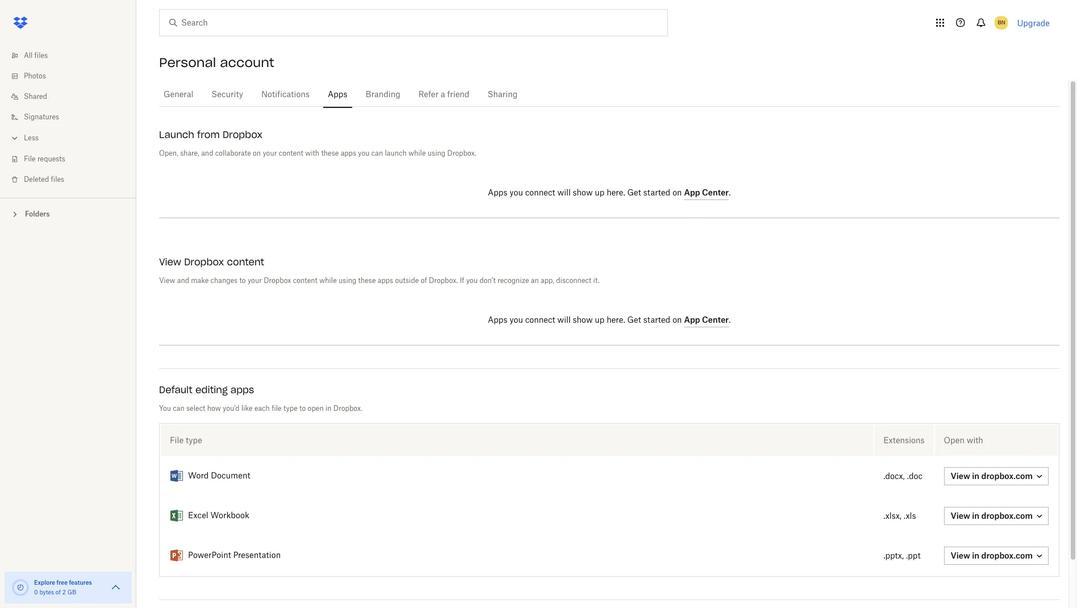 Task type: vqa. For each thing, say whether or not it's contained in the screenshot.
outside
yes



Task type: locate. For each thing, give the bounding box(es) containing it.
1 horizontal spatial these
[[358, 277, 376, 284]]

list containing all files
[[0, 39, 136, 198]]

2 view in dropbox.com from the top
[[951, 511, 1033, 521]]

if
[[460, 277, 465, 284]]

0 horizontal spatial type
[[186, 435, 202, 445]]

2 apps you connect will show up here. get started on app center . from the top
[[488, 315, 731, 325]]

center for dropbox
[[702, 188, 729, 197]]

0 vertical spatial file
[[24, 156, 36, 163]]

view for word document
[[951, 471, 971, 481]]

files
[[34, 52, 48, 59], [51, 176, 64, 183]]

0 vertical spatial view in dropbox.com
[[951, 471, 1033, 481]]

show for view dropbox content
[[573, 317, 593, 325]]

1 vertical spatial content
[[227, 256, 264, 268]]

signatures link
[[9, 107, 136, 127]]

files right all
[[34, 52, 48, 59]]

2 dropbox.com from the top
[[982, 511, 1033, 521]]

1 vertical spatial get
[[628, 317, 641, 325]]

and right share,
[[201, 150, 213, 157]]

1 center from the top
[[702, 188, 729, 197]]

can
[[372, 150, 383, 157], [173, 405, 185, 412]]

1 vertical spatial app
[[684, 315, 700, 325]]

1 app from the top
[[684, 188, 700, 197]]

0 vertical spatial files
[[34, 52, 48, 59]]

1 vertical spatial dropbox
[[184, 256, 224, 268]]

3 view in dropbox.com button from the top
[[944, 547, 1049, 565]]

1 vertical spatial dropbox.
[[429, 277, 458, 284]]

photos link
[[9, 66, 136, 86]]

type down "select"
[[186, 435, 202, 445]]

dropbox image
[[9, 11, 32, 34]]

file down less
[[24, 156, 36, 163]]

0 horizontal spatial of
[[56, 590, 61, 596]]

center for content
[[702, 315, 729, 325]]

1 . from the top
[[729, 189, 731, 197]]

default editing apps
[[159, 384, 254, 396]]

1 vertical spatial view in dropbox.com
[[951, 511, 1033, 521]]

all
[[24, 52, 33, 59]]

0 horizontal spatial these
[[321, 150, 339, 157]]

1 up from the top
[[595, 189, 605, 197]]

1 vertical spatial your
[[248, 277, 262, 284]]

0 vertical spatial .
[[729, 189, 731, 197]]

view
[[159, 256, 181, 268], [159, 277, 175, 284], [951, 471, 971, 481], [951, 511, 971, 521], [951, 551, 971, 560]]

1 vertical spatial app center link
[[684, 315, 729, 327]]

get for dropbox
[[628, 189, 641, 197]]

2 template stateless image from the top
[[170, 509, 184, 523]]

general tab
[[159, 81, 198, 109]]

template stateless image
[[170, 469, 184, 483], [170, 509, 184, 523]]

1 horizontal spatial while
[[409, 150, 426, 157]]

0 vertical spatial with
[[305, 150, 319, 157]]

0 vertical spatial started
[[644, 189, 671, 197]]

app,
[[541, 277, 555, 284]]

get
[[628, 189, 641, 197], [628, 317, 641, 325]]

file inside file requests link
[[24, 156, 36, 163]]

0 vertical spatial connect
[[525, 189, 556, 197]]

2 connect from the top
[[525, 317, 556, 325]]

content
[[279, 150, 303, 157], [227, 256, 264, 268], [293, 277, 318, 284]]

0 vertical spatial can
[[372, 150, 383, 157]]

1 horizontal spatial files
[[51, 176, 64, 183]]

2 vertical spatial apps
[[488, 317, 508, 325]]

1 vertical spatial show
[[573, 317, 593, 325]]

dropbox.
[[447, 150, 477, 157], [429, 277, 458, 284], [334, 405, 363, 412]]

0 vertical spatial content
[[279, 150, 303, 157]]

1 show from the top
[[573, 189, 593, 197]]

view in dropbox.com button for .pptx, .ppt
[[944, 547, 1049, 565]]

0 vertical spatial apps you connect will show up here. get started on app center .
[[488, 188, 731, 197]]

0 vertical spatial app
[[684, 188, 700, 197]]

you
[[159, 405, 171, 412]]

files right deleted
[[51, 176, 64, 183]]

0 vertical spatial and
[[201, 150, 213, 157]]

1 will from the top
[[558, 189, 571, 197]]

1 vertical spatial dropbox.com
[[982, 511, 1033, 521]]

type right file at the left of the page
[[284, 405, 298, 412]]

2 up from the top
[[595, 317, 605, 325]]

apps inside tab
[[328, 91, 348, 99]]

from
[[197, 129, 220, 140]]

template stateless image for excel workbook
[[170, 509, 184, 523]]

0 horizontal spatial with
[[305, 150, 319, 157]]

and left make
[[177, 277, 189, 284]]

1 vertical spatial will
[[558, 317, 571, 325]]

3 view in dropbox.com from the top
[[951, 551, 1033, 560]]

1 template stateless image from the top
[[170, 469, 184, 483]]

1 vertical spatial on
[[673, 189, 682, 197]]

shared link
[[9, 86, 136, 107]]

deleted files link
[[9, 169, 136, 190]]

app
[[684, 188, 700, 197], [684, 315, 700, 325]]

0 vertical spatial type
[[284, 405, 298, 412]]

upgrade
[[1018, 18, 1050, 28]]

list
[[0, 39, 136, 198]]

1 horizontal spatial your
[[263, 150, 277, 157]]

0 vertical spatial get
[[628, 189, 641, 197]]

1 started from the top
[[644, 189, 671, 197]]

launch
[[159, 129, 194, 140]]

1 app center link from the top
[[684, 188, 729, 200]]

view in dropbox.com button
[[944, 467, 1049, 485], [944, 507, 1049, 525], [944, 547, 1049, 565]]

1 vertical spatial center
[[702, 315, 729, 325]]

1 dropbox.com from the top
[[982, 471, 1033, 481]]

2 . from the top
[[729, 317, 731, 325]]

tab list
[[159, 80, 1060, 109]]

0 vertical spatial up
[[595, 189, 605, 197]]

editing
[[195, 384, 228, 396]]

1 vertical spatial started
[[644, 317, 671, 325]]

1 vertical spatial of
[[56, 590, 61, 596]]

0 vertical spatial view in dropbox.com button
[[944, 467, 1049, 485]]

apps tab
[[323, 81, 352, 109]]

0 vertical spatial template stateless image
[[170, 469, 184, 483]]

0 vertical spatial will
[[558, 189, 571, 197]]

your right collaborate
[[263, 150, 277, 157]]

0 vertical spatial apps
[[328, 91, 348, 99]]

0 horizontal spatial to
[[239, 277, 246, 284]]

1 vertical spatial these
[[358, 277, 376, 284]]

template stateless image
[[170, 549, 184, 563]]

requests
[[37, 156, 65, 163]]

launch from dropbox
[[159, 129, 263, 140]]

apps left outside
[[378, 277, 393, 284]]

1 vertical spatial .
[[729, 317, 731, 325]]

in for .pptx, .ppt
[[973, 551, 980, 560]]

1 connect from the top
[[525, 189, 556, 197]]

0 horizontal spatial file
[[24, 156, 36, 163]]

to
[[239, 277, 246, 284], [300, 405, 306, 412]]

1 horizontal spatial of
[[421, 277, 427, 284]]

2 vertical spatial dropbox.com
[[982, 551, 1033, 560]]

powerpoint presentation
[[188, 552, 281, 560]]

dropbox right changes
[[264, 277, 291, 284]]

1 vertical spatial template stateless image
[[170, 509, 184, 523]]

dropbox up make
[[184, 256, 224, 268]]

app for launch from dropbox
[[684, 188, 700, 197]]

apps up like
[[231, 384, 254, 396]]

1 vertical spatial and
[[177, 277, 189, 284]]

2 show from the top
[[573, 317, 593, 325]]

0 vertical spatial dropbox.com
[[982, 471, 1033, 481]]

will
[[558, 189, 571, 197], [558, 317, 571, 325]]

3 dropbox.com from the top
[[982, 551, 1033, 560]]

1 horizontal spatial using
[[428, 150, 446, 157]]

features
[[69, 579, 92, 586]]

share,
[[180, 150, 199, 157]]

1 vertical spatial type
[[186, 435, 202, 445]]

app center link
[[684, 188, 729, 200], [684, 315, 729, 327]]

0 vertical spatial while
[[409, 150, 426, 157]]

0 horizontal spatial can
[[173, 405, 185, 412]]

1 horizontal spatial file
[[170, 435, 184, 445]]

1 vertical spatial files
[[51, 176, 64, 183]]

center
[[702, 188, 729, 197], [702, 315, 729, 325]]

and
[[201, 150, 213, 157], [177, 277, 189, 284]]

0 vertical spatial these
[[321, 150, 339, 157]]

1 vertical spatial apps you connect will show up here. get started on app center .
[[488, 315, 731, 325]]

2 here. from the top
[[607, 317, 625, 325]]

template stateless image left word
[[170, 469, 184, 483]]

0 vertical spatial on
[[253, 150, 261, 157]]

0 horizontal spatial files
[[34, 52, 48, 59]]

can left launch on the left top
[[372, 150, 383, 157]]

0 vertical spatial to
[[239, 277, 246, 284]]

0 vertical spatial apps
[[341, 150, 356, 157]]

2 view in dropbox.com button from the top
[[944, 507, 1049, 525]]

.
[[729, 189, 731, 197], [729, 317, 731, 325]]

while
[[409, 150, 426, 157], [320, 277, 337, 284]]

apps left launch on the left top
[[341, 150, 356, 157]]

1 here. from the top
[[607, 189, 625, 197]]

app center link for view dropbox content
[[684, 315, 729, 327]]

0 vertical spatial of
[[421, 277, 427, 284]]

of left 2
[[56, 590, 61, 596]]

dropbox.com for .pptx, .ppt
[[982, 551, 1033, 560]]

.xlsx, .xls
[[884, 512, 916, 520]]

1 apps you connect will show up here. get started on app center . from the top
[[488, 188, 731, 197]]

apps
[[341, 150, 356, 157], [378, 277, 393, 284], [231, 384, 254, 396]]

2 will from the top
[[558, 317, 571, 325]]

view in dropbox.com button for .docx, .doc
[[944, 467, 1049, 485]]

2 vertical spatial view in dropbox.com button
[[944, 547, 1049, 565]]

1 vertical spatial using
[[339, 277, 357, 284]]

in
[[326, 405, 332, 412], [973, 471, 980, 481], [973, 511, 980, 521], [973, 551, 980, 560]]

1 vertical spatial while
[[320, 277, 337, 284]]

2 vertical spatial on
[[673, 317, 682, 325]]

Search text field
[[181, 16, 645, 29]]

you
[[358, 150, 370, 157], [510, 189, 523, 197], [466, 277, 478, 284], [510, 317, 523, 325]]

less
[[24, 135, 39, 142]]

branding tab
[[361, 81, 405, 109]]

connect
[[525, 189, 556, 197], [525, 317, 556, 325]]

2 center from the top
[[702, 315, 729, 325]]

1 vertical spatial can
[[173, 405, 185, 412]]

tab list containing general
[[159, 80, 1060, 109]]

2 started from the top
[[644, 317, 671, 325]]

powerpoint
[[188, 552, 231, 560]]

2 app from the top
[[684, 315, 700, 325]]

these
[[321, 150, 339, 157], [358, 277, 376, 284]]

1 vertical spatial apps
[[488, 189, 508, 197]]

2 vertical spatial dropbox
[[264, 277, 291, 284]]

collaborate
[[215, 150, 251, 157]]

up
[[595, 189, 605, 197], [595, 317, 605, 325]]

file
[[24, 156, 36, 163], [170, 435, 184, 445]]

2 vertical spatial apps
[[231, 384, 254, 396]]

2 get from the top
[[628, 317, 641, 325]]

your right changes
[[248, 277, 262, 284]]

in for .docx, .doc
[[973, 471, 980, 481]]

1 vertical spatial to
[[300, 405, 306, 412]]

0 horizontal spatial apps
[[231, 384, 254, 396]]

bn button
[[993, 14, 1011, 32]]

files for deleted files
[[51, 176, 64, 183]]

1 view in dropbox.com from the top
[[951, 471, 1033, 481]]

0 vertical spatial show
[[573, 189, 593, 197]]

template stateless image left the excel
[[170, 509, 184, 523]]

view in dropbox.com for .xlsx, .xls
[[951, 511, 1033, 521]]

quota usage element
[[11, 579, 30, 597]]

view for excel workbook
[[951, 511, 971, 521]]

1 view in dropbox.com button from the top
[[944, 467, 1049, 485]]

2 app center link from the top
[[684, 315, 729, 327]]

deleted
[[24, 176, 49, 183]]

2 vertical spatial view in dropbox.com
[[951, 551, 1033, 560]]

show
[[573, 189, 593, 197], [573, 317, 593, 325]]

it.
[[594, 277, 600, 284]]

on for launch from dropbox
[[673, 189, 682, 197]]

0 vertical spatial here.
[[607, 189, 625, 197]]

dropbox up collaborate
[[223, 129, 263, 140]]

1 vertical spatial connect
[[525, 317, 556, 325]]

up for content
[[595, 317, 605, 325]]

your
[[263, 150, 277, 157], [248, 277, 262, 284]]

will for launch from dropbox
[[558, 189, 571, 197]]

security tab
[[207, 81, 248, 109]]

to right changes
[[239, 277, 246, 284]]

all files
[[24, 52, 48, 59]]

2 vertical spatial content
[[293, 277, 318, 284]]

2 horizontal spatial apps
[[378, 277, 393, 284]]

file down you
[[170, 435, 184, 445]]

1 horizontal spatial and
[[201, 150, 213, 157]]

1 vertical spatial view in dropbox.com button
[[944, 507, 1049, 525]]

0 horizontal spatial while
[[320, 277, 337, 284]]

1 vertical spatial with
[[967, 435, 984, 445]]

.xlsx,
[[884, 512, 902, 520]]

can right you
[[173, 405, 185, 412]]

view dropbox content
[[159, 256, 264, 268]]

2 vertical spatial dropbox.
[[334, 405, 363, 412]]

started
[[644, 189, 671, 197], [644, 317, 671, 325]]

1 vertical spatial up
[[595, 317, 605, 325]]

1 get from the top
[[628, 189, 641, 197]]

0 horizontal spatial your
[[248, 277, 262, 284]]

to left open
[[300, 405, 306, 412]]

0 vertical spatial center
[[702, 188, 729, 197]]

upgrade link
[[1018, 18, 1050, 28]]

a
[[441, 91, 445, 99]]

1 vertical spatial file
[[170, 435, 184, 445]]

dropbox.com
[[982, 471, 1033, 481], [982, 511, 1033, 521], [982, 551, 1033, 560]]

of right outside
[[421, 277, 427, 284]]

notifications
[[261, 91, 310, 99]]



Task type: describe. For each thing, give the bounding box(es) containing it.
free
[[57, 579, 68, 586]]

0 vertical spatial dropbox.
[[447, 150, 477, 157]]

started for view dropbox content
[[644, 317, 671, 325]]

connect for launch from dropbox
[[525, 189, 556, 197]]

1 horizontal spatial apps
[[341, 150, 356, 157]]

0
[[34, 590, 38, 596]]

view for powerpoint presentation
[[951, 551, 971, 560]]

here. for launch from dropbox
[[607, 189, 625, 197]]

dropbox.com for .xlsx, .xls
[[982, 511, 1033, 521]]

word
[[188, 472, 209, 480]]

your for content
[[248, 277, 262, 284]]

1 horizontal spatial can
[[372, 150, 383, 157]]

account
[[220, 55, 274, 70]]

refer a friend
[[419, 91, 470, 99]]

document
[[211, 472, 250, 480]]

don't
[[480, 277, 496, 284]]

0 horizontal spatial using
[[339, 277, 357, 284]]

refer a friend tab
[[414, 81, 474, 109]]

photos
[[24, 73, 46, 80]]

security
[[212, 91, 243, 99]]

like
[[241, 405, 253, 412]]

excel workbook
[[188, 512, 249, 520]]

general
[[164, 91, 193, 99]]

extensions
[[884, 435, 925, 445]]

notifications tab
[[257, 81, 314, 109]]

each
[[255, 405, 270, 412]]

refer
[[419, 91, 439, 99]]

file type
[[170, 435, 202, 445]]

an
[[531, 277, 539, 284]]

sharing
[[488, 91, 518, 99]]

you can select how you'd like each file type to open in dropbox.
[[159, 405, 363, 412]]

recognize
[[498, 277, 529, 284]]

open,
[[159, 150, 178, 157]]

apps you connect will show up here. get started on app center . for view dropbox content
[[488, 315, 731, 325]]

file for file requests
[[24, 156, 36, 163]]

all files link
[[9, 45, 136, 66]]

folders
[[25, 210, 50, 218]]

apps you connect will show up here. get started on app center . for launch from dropbox
[[488, 188, 731, 197]]

open
[[308, 405, 324, 412]]

view in dropbox.com for .pptx, .ppt
[[951, 551, 1033, 560]]

view and make changes to your dropbox content while using these apps outside of dropbox. if you don't recognize an app, disconnect it.
[[159, 277, 600, 284]]

.pptx,
[[884, 552, 904, 560]]

outside
[[395, 277, 419, 284]]

up for dropbox
[[595, 189, 605, 197]]

open
[[944, 435, 965, 445]]

you'd
[[223, 405, 240, 412]]

disconnect
[[556, 277, 592, 284]]

.docx, .doc
[[884, 473, 923, 481]]

personal
[[159, 55, 216, 70]]

view in dropbox.com for .docx, .doc
[[951, 471, 1033, 481]]

sharing tab
[[483, 81, 522, 109]]

.pptx, .ppt
[[884, 552, 921, 560]]

presentation
[[233, 552, 281, 560]]

open, share, and collaborate on your content with these apps you can launch while using dropbox.
[[159, 150, 477, 157]]

file requests
[[24, 156, 65, 163]]

1 horizontal spatial type
[[284, 405, 298, 412]]

gb
[[67, 590, 76, 596]]

make
[[191, 277, 209, 284]]

apps for view dropbox content
[[488, 317, 508, 325]]

app for view dropbox content
[[684, 315, 700, 325]]

template stateless image for word document
[[170, 469, 184, 483]]

dropbox.com for .docx, .doc
[[982, 471, 1033, 481]]

here. for view dropbox content
[[607, 317, 625, 325]]

file
[[272, 405, 282, 412]]

1 horizontal spatial with
[[967, 435, 984, 445]]

branding
[[366, 91, 401, 99]]

file requests link
[[9, 149, 136, 169]]

will for view dropbox content
[[558, 317, 571, 325]]

.xls
[[904, 512, 916, 520]]

. for launch from dropbox
[[729, 189, 731, 197]]

deleted files
[[24, 176, 64, 183]]

explore
[[34, 579, 55, 586]]

0 vertical spatial using
[[428, 150, 446, 157]]

2
[[62, 590, 66, 596]]

.ppt
[[906, 552, 921, 560]]

on for view dropbox content
[[673, 317, 682, 325]]

shared
[[24, 93, 47, 100]]

app center link for launch from dropbox
[[684, 188, 729, 200]]

bytes
[[39, 590, 54, 596]]

launch
[[385, 150, 407, 157]]

get for content
[[628, 317, 641, 325]]

show for launch from dropbox
[[573, 189, 593, 197]]

open with
[[944, 435, 984, 445]]

changes
[[211, 277, 238, 284]]

default
[[159, 384, 193, 396]]

0 vertical spatial dropbox
[[223, 129, 263, 140]]

0 horizontal spatial and
[[177, 277, 189, 284]]

your for dropbox
[[263, 150, 277, 157]]

.docx,
[[884, 473, 905, 481]]

folders button
[[0, 205, 136, 222]]

files for all files
[[34, 52, 48, 59]]

connect for view dropbox content
[[525, 317, 556, 325]]

.doc
[[907, 473, 923, 481]]

of inside explore free features 0 bytes of 2 gb
[[56, 590, 61, 596]]

in for .xlsx, .xls
[[973, 511, 980, 521]]

view in dropbox.com button for .xlsx, .xls
[[944, 507, 1049, 525]]

personal account
[[159, 55, 274, 70]]

1 horizontal spatial to
[[300, 405, 306, 412]]

file for file type
[[170, 435, 184, 445]]

started for launch from dropbox
[[644, 189, 671, 197]]

select
[[186, 405, 205, 412]]

how
[[207, 405, 221, 412]]

word document
[[188, 472, 250, 480]]

workbook
[[211, 512, 249, 520]]

explore free features 0 bytes of 2 gb
[[34, 579, 92, 596]]

signatures
[[24, 114, 59, 120]]

apps for launch from dropbox
[[488, 189, 508, 197]]

bn
[[998, 19, 1006, 26]]

excel
[[188, 512, 208, 520]]

less image
[[9, 132, 20, 144]]

friend
[[447, 91, 470, 99]]

. for view dropbox content
[[729, 317, 731, 325]]



